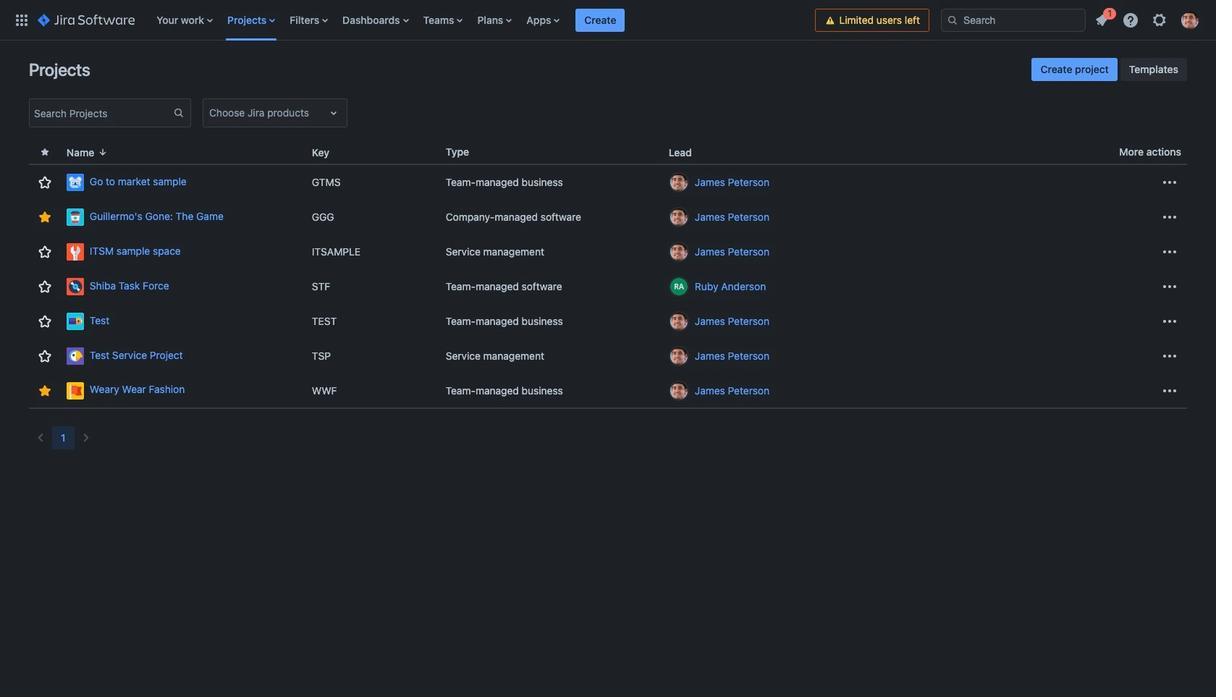 Task type: vqa. For each thing, say whether or not it's contained in the screenshot.
rightmost Software
no



Task type: locate. For each thing, give the bounding box(es) containing it.
more image
[[1161, 174, 1179, 191]]

Choose Jira products text field
[[209, 106, 212, 120]]

2 more image from the top
[[1161, 243, 1179, 261]]

open image
[[325, 104, 342, 122]]

group
[[1032, 58, 1187, 81]]

6 more image from the top
[[1161, 382, 1179, 399]]

star test service project image
[[36, 348, 54, 365]]

banner
[[0, 0, 1216, 41]]

star itsm sample space image
[[36, 243, 54, 261]]

star guillermo's gone: the game image
[[36, 209, 54, 226]]

None search field
[[941, 8, 1086, 31]]

jira software image
[[38, 11, 135, 29], [38, 11, 135, 29]]

more image for star shiba task force image
[[1161, 278, 1179, 295]]

previous image
[[32, 429, 49, 447]]

1 horizontal spatial list item
[[1089, 5, 1116, 31]]

more image for the star itsm sample space icon
[[1161, 243, 1179, 261]]

your profile and settings image
[[1182, 11, 1199, 29]]

primary element
[[9, 0, 816, 40]]

3 more image from the top
[[1161, 278, 1179, 295]]

1 more image from the top
[[1161, 209, 1179, 226]]

more image
[[1161, 209, 1179, 226], [1161, 243, 1179, 261], [1161, 278, 1179, 295], [1161, 313, 1179, 330], [1161, 348, 1179, 365], [1161, 382, 1179, 399]]

notifications image
[[1093, 11, 1111, 29]]

Search Projects text field
[[30, 103, 173, 123]]

0 horizontal spatial list item
[[576, 0, 625, 40]]

more image for star test image
[[1161, 313, 1179, 330]]

list
[[149, 0, 816, 40], [1089, 5, 1208, 33]]

5 more image from the top
[[1161, 348, 1179, 365]]

4 more image from the top
[[1161, 313, 1179, 330]]

list item
[[576, 0, 625, 40], [1089, 5, 1116, 31]]



Task type: describe. For each thing, give the bounding box(es) containing it.
star go to market sample image
[[36, 174, 54, 191]]

list item inside list
[[1089, 5, 1116, 31]]

help image
[[1122, 11, 1140, 29]]

star shiba task force image
[[36, 278, 54, 295]]

more image for "star test service project" image
[[1161, 348, 1179, 365]]

star weary wear fashion image
[[36, 382, 54, 399]]

Search field
[[941, 8, 1086, 31]]

appswitcher icon image
[[13, 11, 30, 29]]

search image
[[947, 14, 959, 26]]

1 horizontal spatial list
[[1089, 5, 1208, 33]]

0 horizontal spatial list
[[149, 0, 816, 40]]

next image
[[77, 429, 95, 447]]

more image for star guillermo's gone: the game icon
[[1161, 209, 1179, 226]]

star test image
[[36, 313, 54, 330]]

settings image
[[1151, 11, 1168, 29]]



